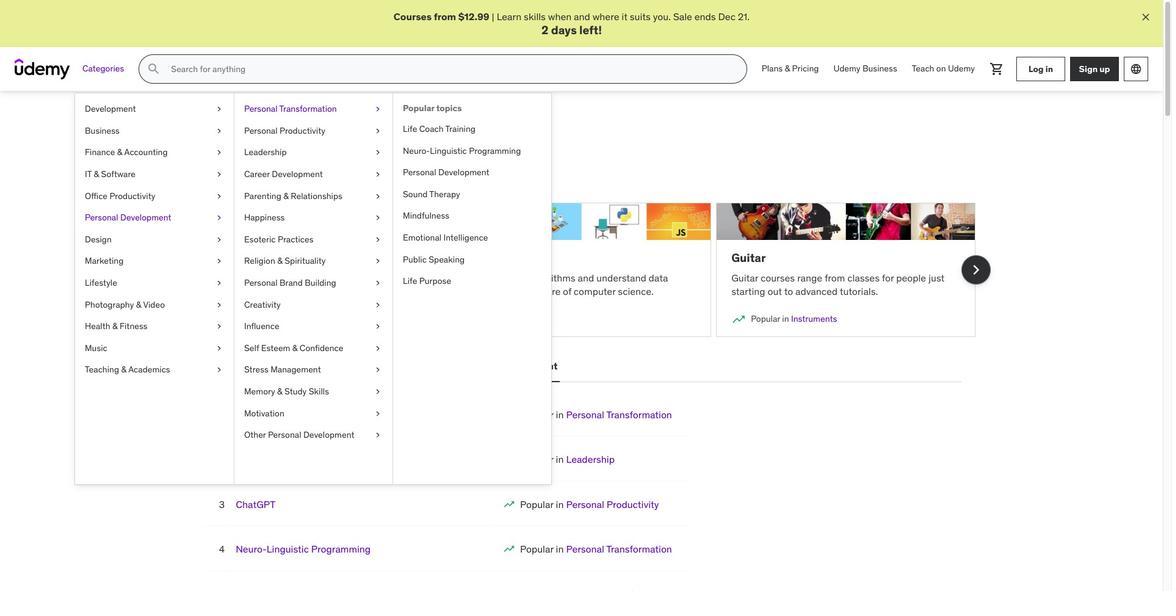Task type: vqa. For each thing, say whether or not it's contained in the screenshot.
the Next image
yes



Task type: locate. For each thing, give the bounding box(es) containing it.
leadership link up "popular in personal productivity"
[[567, 453, 615, 466]]

motivation
[[244, 408, 285, 419]]

life coach training
[[403, 123, 476, 134], [236, 409, 319, 421]]

music
[[85, 343, 107, 354]]

1 horizontal spatial training
[[446, 123, 476, 134]]

xsmall image inside personal development link
[[214, 212, 224, 224]]

learn to build algorithms and understand data structures at the core of computer science.
[[467, 272, 669, 298]]

0 vertical spatial coach
[[420, 123, 444, 134]]

topics inside personal transformation element
[[437, 103, 462, 114]]

leadership link down trending
[[235, 142, 393, 164]]

1 guitar from the top
[[732, 251, 766, 265]]

transformation
[[279, 103, 337, 114], [607, 409, 673, 421], [607, 543, 673, 555]]

xsmall image
[[214, 103, 224, 115], [373, 103, 383, 115], [373, 190, 383, 202], [214, 212, 224, 224], [214, 234, 224, 246], [373, 234, 383, 246], [214, 256, 224, 268], [373, 256, 383, 268], [373, 277, 383, 289], [214, 299, 224, 311], [373, 321, 383, 333], [214, 343, 224, 355], [373, 343, 383, 355], [214, 364, 224, 376], [373, 364, 383, 376]]

1 vertical spatial life coach training
[[236, 409, 319, 421]]

creativity
[[244, 299, 281, 310]]

personal transformation link
[[235, 98, 393, 120], [567, 409, 673, 421], [567, 543, 673, 555]]

dec
[[719, 10, 736, 23]]

0 vertical spatial popular in image
[[203, 312, 217, 327]]

neuro- right the 4
[[236, 543, 267, 555]]

xsmall image for photography & video
[[214, 299, 224, 311]]

learn for algorithms
[[467, 272, 492, 284]]

design down self esteem & confidence link on the bottom
[[348, 360, 381, 372]]

business inside 'link'
[[85, 125, 120, 136]]

1 vertical spatial leadership link
[[567, 453, 615, 466]]

xsmall image inside office productivity link
[[214, 190, 224, 202]]

management
[[271, 364, 321, 375]]

topics down search for anything text field
[[437, 103, 462, 114]]

neuro-
[[403, 145, 430, 156], [236, 543, 267, 555]]

& for study
[[277, 386, 283, 397]]

popular in personal transformation down "popular in personal productivity"
[[521, 543, 673, 555]]

personal transformation
[[244, 103, 337, 114]]

1 horizontal spatial popular in image
[[503, 498, 516, 511]]

1 vertical spatial topics
[[346, 120, 391, 139]]

popular in leadership
[[521, 453, 615, 466]]

life coach training link down popular topics
[[393, 119, 552, 140]]

popular and trending topics
[[187, 120, 391, 139]]

popular in personal transformation up the popular in leadership
[[521, 409, 673, 421]]

1 vertical spatial skills
[[440, 156, 462, 168]]

from left $12.99
[[434, 10, 456, 23]]

1 horizontal spatial life coach training link
[[393, 119, 552, 140]]

xsmall image inside self esteem & confidence link
[[373, 343, 383, 355]]

your
[[382, 156, 401, 168]]

public speaking
[[403, 254, 465, 265]]

0 horizontal spatial udemy
[[834, 63, 861, 74]]

next image
[[967, 260, 986, 280]]

in right log
[[1046, 63, 1054, 74]]

design up marketing
[[85, 234, 112, 245]]

skills up the 2
[[524, 10, 546, 23]]

& left study
[[277, 386, 283, 397]]

and down personal transformation on the left top
[[249, 120, 277, 139]]

2 vertical spatial learn
[[467, 272, 492, 284]]

sound
[[403, 189, 428, 200]]

personal inside button
[[453, 360, 493, 372]]

0 vertical spatial design
[[85, 234, 112, 245]]

& right the plans
[[785, 63, 791, 74]]

personal development inside button
[[453, 360, 558, 372]]

leadership
[[244, 147, 287, 158], [567, 453, 615, 466]]

0 vertical spatial productivity
[[280, 125, 326, 136]]

mindfulness
[[403, 210, 450, 221]]

and inside learn to build algorithms and understand data structures at the core of computer science.
[[578, 272, 595, 284]]

& right health
[[112, 321, 118, 332]]

1 horizontal spatial learn
[[467, 272, 492, 284]]

2 vertical spatial productivity
[[607, 498, 659, 511]]

2 vertical spatial and
[[578, 272, 595, 284]]

sale
[[674, 10, 693, 23]]

guitar for guitar
[[732, 251, 766, 265]]

2 vertical spatial from
[[227, 285, 247, 298]]

popular
[[403, 103, 435, 114], [187, 120, 246, 139], [222, 313, 251, 324], [751, 313, 781, 324], [521, 409, 554, 421], [521, 453, 554, 466], [521, 498, 554, 511], [521, 543, 554, 555]]

photography & video link
[[75, 294, 234, 316]]

starting
[[732, 285, 766, 298]]

xsmall image inside memory & study skills link
[[373, 386, 383, 398]]

it
[[622, 10, 628, 23]]

coach
[[420, 123, 444, 134], [255, 409, 282, 421]]

popular in image
[[203, 312, 217, 327], [503, 498, 516, 511]]

1 vertical spatial popular in image
[[503, 543, 516, 555]]

in left instruments
[[783, 313, 790, 324]]

1 horizontal spatial leadership
[[567, 453, 615, 466]]

public
[[403, 254, 427, 265]]

0 horizontal spatial popular in image
[[503, 543, 516, 555]]

0 vertical spatial business
[[863, 63, 898, 74]]

to right out in the right of the page
[[785, 285, 794, 298]]

xsmall image for personal brand building
[[373, 277, 383, 289]]

coach up other
[[255, 409, 282, 421]]

business up finance
[[85, 125, 120, 136]]

personal development inside personal transformation element
[[403, 167, 490, 178]]

data
[[262, 313, 280, 324]]

0 vertical spatial neuro-linguistic programming link
[[393, 140, 552, 162]]

1 vertical spatial transformation
[[607, 409, 673, 421]]

leadership up career
[[244, 147, 287, 158]]

training down popular topics
[[446, 123, 476, 134]]

1 vertical spatial learn
[[187, 156, 212, 168]]

& right data
[[282, 313, 288, 324]]

0 vertical spatial personal development link
[[393, 162, 552, 184]]

0 horizontal spatial life coach training
[[236, 409, 319, 421]]

plans & pricing
[[762, 63, 819, 74]]

& for relationships
[[284, 190, 289, 201]]

0 vertical spatial skills
[[524, 10, 546, 23]]

0 vertical spatial programming
[[469, 145, 521, 156]]

$12.99
[[459, 10, 490, 23]]

and up computer
[[578, 272, 595, 284]]

& down the career development
[[284, 190, 289, 201]]

0 vertical spatial learn
[[497, 10, 522, 23]]

xsmall image for it & software
[[214, 169, 224, 181]]

leadership up "popular in personal productivity"
[[567, 453, 615, 466]]

design for design button
[[348, 360, 381, 372]]

1 vertical spatial life
[[403, 276, 417, 287]]

& up probability
[[277, 256, 283, 267]]

personal development link
[[393, 162, 552, 184], [75, 207, 234, 229]]

popular in image for popular in personal productivity
[[503, 498, 516, 511]]

life down public
[[403, 276, 417, 287]]

business left the teach
[[863, 63, 898, 74]]

design for design link
[[85, 234, 112, 245]]

completely
[[263, 156, 311, 168]]

0 vertical spatial neuro-
[[403, 145, 430, 156]]

esteem
[[261, 343, 290, 354]]

1 vertical spatial productivity
[[110, 190, 155, 201]]

0 horizontal spatial learn
[[187, 156, 212, 168]]

learn right "|"
[[497, 10, 522, 23]]

classes
[[848, 272, 880, 284]]

& for fitness
[[112, 321, 118, 332]]

development inside personal transformation element
[[439, 167, 490, 178]]

1 vertical spatial and
[[249, 120, 277, 139]]

algorithms
[[529, 272, 576, 284]]

0 horizontal spatial linguistic
[[267, 543, 309, 555]]

popular in image
[[732, 312, 747, 327], [503, 543, 516, 555]]

learn inside "courses from $12.99 | learn skills when and where it suits you. sale ends dec 21. 2 days left!"
[[497, 10, 522, 23]]

training up other personal development
[[284, 409, 319, 421]]

1 horizontal spatial design
[[348, 360, 381, 372]]

motivation link
[[235, 403, 393, 425]]

skills
[[524, 10, 546, 23], [440, 156, 462, 168]]

science.
[[618, 285, 654, 298]]

probability
[[266, 272, 313, 284]]

1 horizontal spatial linguistic
[[430, 145, 467, 156]]

0 vertical spatial guitar
[[732, 251, 766, 265]]

sound therapy
[[403, 189, 460, 200]]

learn inside learn to build algorithms and understand data structures at the core of computer science.
[[467, 272, 492, 284]]

development
[[85, 103, 136, 114], [439, 167, 490, 178], [272, 169, 323, 180], [120, 212, 171, 223], [271, 360, 334, 372], [496, 360, 558, 372], [304, 430, 355, 441]]

learning
[[252, 251, 300, 265]]

0 vertical spatial life
[[403, 123, 417, 134]]

life down popular topics
[[403, 123, 417, 134]]

other
[[244, 430, 266, 441]]

1 vertical spatial neuro-linguistic programming link
[[236, 543, 371, 555]]

0 horizontal spatial popular in image
[[203, 312, 217, 327]]

popular in image for popular in instruments
[[732, 312, 747, 327]]

up
[[1100, 63, 1111, 74]]

0 horizontal spatial training
[[284, 409, 319, 421]]

programming inside personal transformation element
[[469, 145, 521, 156]]

skills inside "courses from $12.99 | learn skills when and where it suits you. sale ends dec 21. 2 days left!"
[[524, 10, 546, 23]]

development inside the career development link
[[272, 169, 323, 180]]

xsmall image inside music "link"
[[214, 343, 224, 355]]

personal brand building
[[244, 277, 336, 288]]

2 udemy from the left
[[949, 63, 976, 74]]

xsmall image inside photography & video link
[[214, 299, 224, 311]]

xsmall image inside business 'link'
[[214, 125, 224, 137]]

4 cell from the top
[[521, 543, 673, 555]]

xsmall image inside finance & accounting link
[[214, 147, 224, 159]]

0 vertical spatial training
[[446, 123, 476, 134]]

intelligence
[[444, 232, 488, 243]]

xsmall image inside the development link
[[214, 103, 224, 115]]

career
[[244, 169, 270, 180]]

1 horizontal spatial personal productivity link
[[567, 498, 659, 511]]

when
[[548, 10, 572, 23]]

xsmall image inside parenting & relationships link
[[373, 190, 383, 202]]

0 horizontal spatial coach
[[255, 409, 282, 421]]

& right finance
[[117, 147, 122, 158]]

development inside the development link
[[85, 103, 136, 114]]

2 horizontal spatial productivity
[[607, 498, 659, 511]]

xsmall image inside other personal development link
[[373, 430, 383, 441]]

0 vertical spatial personal transformation link
[[235, 98, 393, 120]]

1 vertical spatial from
[[825, 272, 846, 284]]

choose a language image
[[1131, 63, 1143, 75]]

design inside button
[[348, 360, 381, 372]]

0 horizontal spatial from
[[227, 285, 247, 298]]

music link
[[75, 338, 234, 359]]

0 horizontal spatial skills
[[440, 156, 462, 168]]

from up advanced
[[825, 272, 846, 284]]

xsmall image for memory & study skills
[[373, 386, 383, 398]]

udemy business link
[[827, 54, 905, 84]]

you.
[[653, 10, 671, 23]]

popular in instruments
[[751, 313, 838, 324]]

1 vertical spatial linguistic
[[267, 543, 309, 555]]

1 vertical spatial personal development
[[85, 212, 171, 223]]

xsmall image inside design link
[[214, 234, 224, 246]]

guitar
[[732, 251, 766, 265], [732, 272, 759, 284]]

0 vertical spatial linguistic
[[430, 145, 467, 156]]

self
[[244, 343, 259, 354]]

popular topics
[[403, 103, 462, 114]]

use statistical probability to teach computers how to learn from data.
[[203, 272, 431, 298]]

0 horizontal spatial neuro-linguistic programming
[[236, 543, 371, 555]]

2 horizontal spatial learn
[[497, 10, 522, 23]]

popular in image inside carousel element
[[732, 312, 747, 327]]

0 vertical spatial and
[[574, 10, 591, 23]]

xsmall image inside "health & fitness" link
[[214, 321, 224, 333]]

mindfulness link
[[393, 205, 552, 227]]

and inside "courses from $12.99 | learn skills when and where it suits you. sale ends dec 21. 2 days left!"
[[574, 10, 591, 23]]

development link
[[75, 98, 234, 120]]

popular in personal productivity
[[521, 498, 659, 511]]

2 vertical spatial personal development
[[453, 360, 558, 372]]

cell
[[521, 409, 673, 421], [521, 453, 615, 466], [521, 498, 659, 511], [521, 543, 673, 555], [521, 588, 673, 591]]

neuro-linguistic programming link inside personal transformation element
[[393, 140, 552, 162]]

1 vertical spatial coach
[[255, 409, 282, 421]]

xsmall image inside motivation link
[[373, 408, 383, 420]]

0 horizontal spatial design
[[85, 234, 112, 245]]

skills right existing
[[440, 156, 462, 168]]

life coach training down popular topics
[[403, 123, 476, 134]]

xsmall image for health & fitness
[[214, 321, 224, 333]]

religion
[[244, 256, 275, 267]]

linguistic down chatgpt
[[267, 543, 309, 555]]

personal development link down office productivity
[[75, 207, 234, 229]]

personal transformation element
[[393, 94, 552, 485]]

1 vertical spatial design
[[348, 360, 381, 372]]

learn for popular and trending topics
[[187, 156, 212, 168]]

xsmall image inside the personal transformation 'link'
[[373, 103, 383, 115]]

0 vertical spatial neuro-linguistic programming
[[403, 145, 521, 156]]

xsmall image inside teaching & academics link
[[214, 364, 224, 376]]

xsmall image for office productivity
[[214, 190, 224, 202]]

statistical
[[222, 272, 264, 284]]

xsmall image inside lifestyle link
[[214, 277, 224, 289]]

stress
[[244, 364, 269, 375]]

to up the structures
[[494, 272, 503, 284]]

xsmall image inside esoteric practices link
[[373, 234, 383, 246]]

design link
[[75, 229, 234, 251]]

transformation inside 'link'
[[279, 103, 337, 114]]

memory
[[244, 386, 275, 397]]

1 horizontal spatial neuro-linguistic programming link
[[393, 140, 552, 162]]

life for life coach training "link" inside personal transformation element
[[403, 123, 417, 134]]

log
[[1029, 63, 1044, 74]]

xsmall image inside "personal brand building" link
[[373, 277, 383, 289]]

xsmall image inside the religion & spirituality link
[[373, 256, 383, 268]]

life inside "link"
[[403, 123, 417, 134]]

xsmall image inside creativity link
[[373, 299, 383, 311]]

1 vertical spatial personal transformation link
[[567, 409, 673, 421]]

0 vertical spatial personal development
[[403, 167, 490, 178]]

design
[[85, 234, 112, 245], [348, 360, 381, 372]]

xsmall image inside happiness link
[[373, 212, 383, 224]]

topics up improve
[[346, 120, 391, 139]]

people
[[897, 272, 927, 284]]

1 horizontal spatial topics
[[437, 103, 462, 114]]

1 horizontal spatial skills
[[524, 10, 546, 23]]

0 vertical spatial personal productivity link
[[235, 120, 393, 142]]

linguistic up therapy on the left of the page
[[430, 145, 467, 156]]

2 guitar from the top
[[732, 272, 759, 284]]

1 horizontal spatial from
[[434, 10, 456, 23]]

1 horizontal spatial programming
[[469, 145, 521, 156]]

xsmall image inside marketing link
[[214, 256, 224, 268]]

1 vertical spatial popular in personal transformation
[[521, 543, 673, 555]]

just
[[929, 272, 945, 284]]

0 vertical spatial life coach training
[[403, 123, 476, 134]]

1 vertical spatial guitar
[[732, 272, 759, 284]]

xsmall image inside the career development link
[[373, 169, 383, 181]]

0 vertical spatial leadership
[[244, 147, 287, 158]]

esoteric
[[244, 234, 276, 245]]

& for academics
[[121, 364, 127, 375]]

xsmall image for marketing
[[214, 256, 224, 268]]

training inside life coach training "link"
[[446, 123, 476, 134]]

instruments
[[792, 313, 838, 324]]

learn up the structures
[[467, 272, 492, 284]]

coach down popular topics
[[420, 123, 444, 134]]

1 vertical spatial programming
[[311, 543, 371, 555]]

1 vertical spatial training
[[284, 409, 319, 421]]

0 vertical spatial popular in image
[[732, 312, 747, 327]]

udemy right the pricing
[[834, 63, 861, 74]]

1 horizontal spatial neuro-
[[403, 145, 430, 156]]

udemy image
[[15, 59, 70, 80]]

0 vertical spatial popular in personal transformation
[[521, 409, 673, 421]]

1 horizontal spatial udemy
[[949, 63, 976, 74]]

office
[[85, 190, 108, 201]]

0 vertical spatial transformation
[[279, 103, 337, 114]]

& right it
[[94, 169, 99, 180]]

xsmall image for development
[[214, 103, 224, 115]]

0 vertical spatial topics
[[437, 103, 462, 114]]

xsmall image for creativity
[[373, 299, 383, 311]]

courses
[[761, 272, 795, 284]]

transformation for the middle the personal transformation 'link'
[[607, 409, 673, 421]]

xsmall image
[[214, 125, 224, 137], [373, 125, 383, 137], [214, 147, 224, 159], [373, 147, 383, 159], [214, 169, 224, 181], [373, 169, 383, 181], [214, 190, 224, 202], [373, 212, 383, 224], [214, 277, 224, 289], [373, 299, 383, 311], [214, 321, 224, 333], [373, 386, 383, 398], [373, 408, 383, 420], [373, 430, 383, 441]]

life coach training down memory & study skills
[[236, 409, 319, 421]]

development inside development button
[[271, 360, 334, 372]]

guitar courses range from classes for people just starting out to advanced tutorials.
[[732, 272, 945, 298]]

& inside carousel element
[[282, 313, 288, 324]]

neuro- right your
[[403, 145, 430, 156]]

0 vertical spatial life coach training link
[[393, 119, 552, 140]]

0 vertical spatial from
[[434, 10, 456, 23]]

xsmall image inside stress management link
[[373, 364, 383, 376]]

0 horizontal spatial neuro-linguistic programming link
[[236, 543, 371, 555]]

1 horizontal spatial popular in image
[[732, 312, 747, 327]]

xsmall image inside influence link
[[373, 321, 383, 333]]

learn left something
[[187, 156, 212, 168]]

xsmall image inside it & software link
[[214, 169, 224, 181]]

suits
[[630, 10, 651, 23]]

0 horizontal spatial business
[[85, 125, 120, 136]]

personal
[[244, 103, 278, 114], [244, 125, 278, 136], [403, 167, 437, 178], [85, 212, 118, 223], [244, 277, 278, 288], [453, 360, 493, 372], [567, 409, 605, 421], [268, 430, 301, 441], [567, 498, 605, 511], [567, 543, 605, 555]]

guitar inside guitar courses range from classes for people just starting out to advanced tutorials.
[[732, 272, 759, 284]]

from down statistical
[[227, 285, 247, 298]]

& right teaching
[[121, 364, 127, 375]]

|
[[492, 10, 495, 23]]

understand
[[597, 272, 647, 284]]

left!
[[580, 23, 602, 38]]

business link
[[75, 120, 234, 142]]

2 horizontal spatial from
[[825, 272, 846, 284]]

life coach training link down memory & study skills
[[236, 409, 319, 421]]

life up other
[[236, 409, 252, 421]]

neuro-linguistic programming
[[403, 145, 521, 156], [236, 543, 371, 555]]

xsmall image for influence
[[373, 321, 383, 333]]

guitar for guitar courses range from classes for people just starting out to advanced tutorials.
[[732, 272, 759, 284]]

and up the left!
[[574, 10, 591, 23]]

personal development link up therapy on the left of the page
[[393, 162, 552, 184]]

computers
[[353, 272, 400, 284]]

personal development for rightmost personal development link
[[403, 167, 490, 178]]

leadership link
[[235, 142, 393, 164], [567, 453, 615, 466]]

academics
[[128, 364, 170, 375]]

1 vertical spatial neuro-
[[236, 543, 267, 555]]

& left video
[[136, 299, 141, 310]]

1 horizontal spatial neuro-linguistic programming
[[403, 145, 521, 156]]

udemy right on
[[949, 63, 976, 74]]

life coach training link inside personal transformation element
[[393, 119, 552, 140]]

lifestyle link
[[75, 272, 234, 294]]

1 vertical spatial personal development link
[[75, 207, 234, 229]]



Task type: describe. For each thing, give the bounding box(es) containing it.
xsmall image for personal development
[[214, 212, 224, 224]]

accounting
[[124, 147, 168, 158]]

photography
[[85, 299, 134, 310]]

& for pricing
[[785, 63, 791, 74]]

xsmall image for motivation
[[373, 408, 383, 420]]

in inside "link"
[[1046, 63, 1054, 74]]

xsmall image for other personal development
[[373, 430, 383, 441]]

xsmall image for design
[[214, 234, 224, 246]]

neuro- inside personal transformation element
[[403, 145, 430, 156]]

popular in image for popular in data & analytics
[[203, 312, 217, 327]]

lifestyle
[[85, 277, 117, 288]]

esoteric practices link
[[235, 229, 393, 251]]

& for software
[[94, 169, 99, 180]]

xsmall image for personal transformation
[[373, 103, 383, 115]]

1 cell from the top
[[521, 409, 673, 421]]

religion & spirituality
[[244, 256, 326, 267]]

to right how
[[422, 272, 431, 284]]

xsmall image for teaching & academics
[[214, 364, 224, 376]]

marketing link
[[75, 251, 234, 272]]

new
[[313, 156, 331, 168]]

personal inside 'link'
[[244, 103, 278, 114]]

2 vertical spatial personal transformation link
[[567, 543, 673, 555]]

submit search image
[[147, 62, 161, 76]]

xsmall image for self esteem & confidence
[[373, 343, 383, 355]]

1 udemy from the left
[[834, 63, 861, 74]]

memory & study skills link
[[235, 381, 393, 403]]

ends
[[695, 10, 716, 23]]

other personal development
[[244, 430, 355, 441]]

self esteem & confidence link
[[235, 338, 393, 359]]

parenting & relationships
[[244, 190, 343, 201]]

& right the esteem
[[293, 343, 298, 354]]

advanced
[[796, 285, 838, 298]]

improve
[[345, 156, 380, 168]]

religion & spirituality link
[[235, 251, 393, 272]]

parenting
[[244, 190, 282, 201]]

finance & accounting
[[85, 147, 168, 158]]

happiness link
[[235, 207, 393, 229]]

sign up
[[1080, 63, 1111, 74]]

on
[[937, 63, 947, 74]]

1 vertical spatial leadership
[[567, 453, 615, 466]]

from inside use statistical probability to teach computers how to learn from data.
[[227, 285, 247, 298]]

stress management
[[244, 364, 321, 375]]

popular inside personal transformation element
[[403, 103, 435, 114]]

1 vertical spatial neuro-linguistic programming
[[236, 543, 371, 555]]

it & software link
[[75, 164, 234, 185]]

to left 'teach'
[[315, 272, 324, 284]]

Search for anything text field
[[169, 59, 732, 80]]

in left data
[[253, 313, 260, 324]]

personal brand building link
[[235, 272, 393, 294]]

days
[[551, 23, 577, 38]]

0 horizontal spatial personal development link
[[75, 207, 234, 229]]

video
[[143, 299, 165, 310]]

transformation for the bottommost the personal transformation 'link'
[[607, 543, 673, 555]]

in down the popular in leadership
[[556, 498, 564, 511]]

career development link
[[235, 164, 393, 185]]

popular in data & analytics
[[222, 313, 324, 324]]

for
[[883, 272, 895, 284]]

xsmall image for career development
[[373, 169, 383, 181]]

teach on udemy link
[[905, 54, 983, 84]]

neuro-linguistic programming inside personal transformation element
[[403, 145, 521, 156]]

xsmall image for parenting & relationships
[[373, 190, 383, 202]]

data
[[649, 272, 669, 284]]

sign
[[1080, 63, 1098, 74]]

2 popular in personal transformation from the top
[[521, 543, 673, 555]]

0 horizontal spatial personal productivity link
[[235, 120, 393, 142]]

life for the life purpose link
[[403, 276, 417, 287]]

influence link
[[235, 316, 393, 338]]

analytics
[[290, 313, 324, 324]]

carousel element
[[187, 188, 991, 352]]

2 vertical spatial life
[[236, 409, 252, 421]]

coach inside personal transformation element
[[420, 123, 444, 134]]

out
[[768, 285, 783, 298]]

design button
[[346, 352, 384, 381]]

at
[[514, 285, 523, 298]]

xsmall image for lifestyle
[[214, 277, 224, 289]]

5 cell from the top
[[521, 588, 673, 591]]

structures
[[467, 285, 512, 298]]

it
[[85, 169, 92, 180]]

xsmall image for music
[[214, 343, 224, 355]]

finance
[[85, 147, 115, 158]]

courses from $12.99 | learn skills when and where it suits you. sale ends dec 21. 2 days left!
[[394, 10, 750, 38]]

xsmall image for personal productivity
[[373, 125, 383, 137]]

1 horizontal spatial business
[[863, 63, 898, 74]]

2 cell from the top
[[521, 453, 615, 466]]

emotional intelligence
[[403, 232, 488, 243]]

life coach training inside life coach training "link"
[[403, 123, 476, 134]]

personal development for personal development button at the left of page
[[453, 360, 558, 372]]

0 horizontal spatial leadership link
[[235, 142, 393, 164]]

development inside personal development button
[[496, 360, 558, 372]]

something
[[214, 156, 261, 168]]

from inside "courses from $12.99 | learn skills when and where it suits you. sale ends dec 21. 2 days left!"
[[434, 10, 456, 23]]

how
[[402, 272, 420, 284]]

popular in image for popular in personal transformation
[[503, 543, 516, 555]]

data.
[[250, 285, 271, 298]]

teaching
[[85, 364, 119, 375]]

21.
[[738, 10, 750, 23]]

to inside learn to build algorithms and understand data structures at the core of computer science.
[[494, 272, 503, 284]]

confidence
[[300, 343, 344, 354]]

0 horizontal spatial programming
[[311, 543, 371, 555]]

categories
[[82, 63, 124, 74]]

1 horizontal spatial personal development link
[[393, 162, 552, 184]]

where
[[593, 10, 620, 23]]

to inside guitar courses range from classes for people just starting out to advanced tutorials.
[[785, 285, 794, 298]]

4
[[219, 543, 225, 555]]

xsmall image for finance & accounting
[[214, 147, 224, 159]]

creativity link
[[235, 294, 393, 316]]

the
[[525, 285, 539, 298]]

xsmall image for esoteric practices
[[373, 234, 383, 246]]

& for spirituality
[[277, 256, 283, 267]]

career development
[[244, 169, 323, 180]]

photography & video
[[85, 299, 165, 310]]

in up the popular in leadership
[[556, 409, 564, 421]]

personal development button
[[450, 352, 560, 381]]

personal development for leftmost personal development link
[[85, 212, 171, 223]]

learn
[[203, 285, 224, 298]]

1 horizontal spatial leadership link
[[567, 453, 615, 466]]

algorithms
[[467, 251, 529, 265]]

speaking
[[429, 254, 465, 265]]

xsmall image for leadership
[[373, 147, 383, 159]]

emotional intelligence link
[[393, 227, 552, 249]]

close image
[[1141, 11, 1153, 23]]

productivity for personal productivity
[[280, 125, 326, 136]]

& for accounting
[[117, 147, 122, 158]]

xsmall image for business
[[214, 125, 224, 137]]

life purpose link
[[393, 271, 552, 292]]

sign up link
[[1071, 57, 1120, 81]]

& for video
[[136, 299, 141, 310]]

1 popular in personal transformation from the top
[[521, 409, 673, 421]]

3 cell from the top
[[521, 498, 659, 511]]

stress management link
[[235, 359, 393, 381]]

xsmall image for stress management
[[373, 364, 383, 376]]

shopping cart with 0 items image
[[990, 62, 1005, 76]]

productivity for office productivity
[[110, 190, 155, 201]]

from inside guitar courses range from classes for people just starting out to advanced tutorials.
[[825, 272, 846, 284]]

1 vertical spatial life coach training link
[[236, 409, 319, 421]]

xsmall image for happiness
[[373, 212, 383, 224]]

or
[[334, 156, 342, 168]]

of
[[563, 285, 572, 298]]

development inside other personal development link
[[304, 430, 355, 441]]

health
[[85, 321, 110, 332]]

in down "popular in personal productivity"
[[556, 543, 564, 555]]

xsmall image for religion & spirituality
[[373, 256, 383, 268]]

core
[[542, 285, 561, 298]]

practices
[[278, 234, 314, 245]]

pricing
[[793, 63, 819, 74]]

linguistic inside personal transformation element
[[430, 145, 467, 156]]

in up "popular in personal productivity"
[[556, 453, 564, 466]]

purpose
[[420, 276, 451, 287]]

bestselling button
[[202, 352, 259, 381]]

0 horizontal spatial topics
[[346, 120, 391, 139]]



